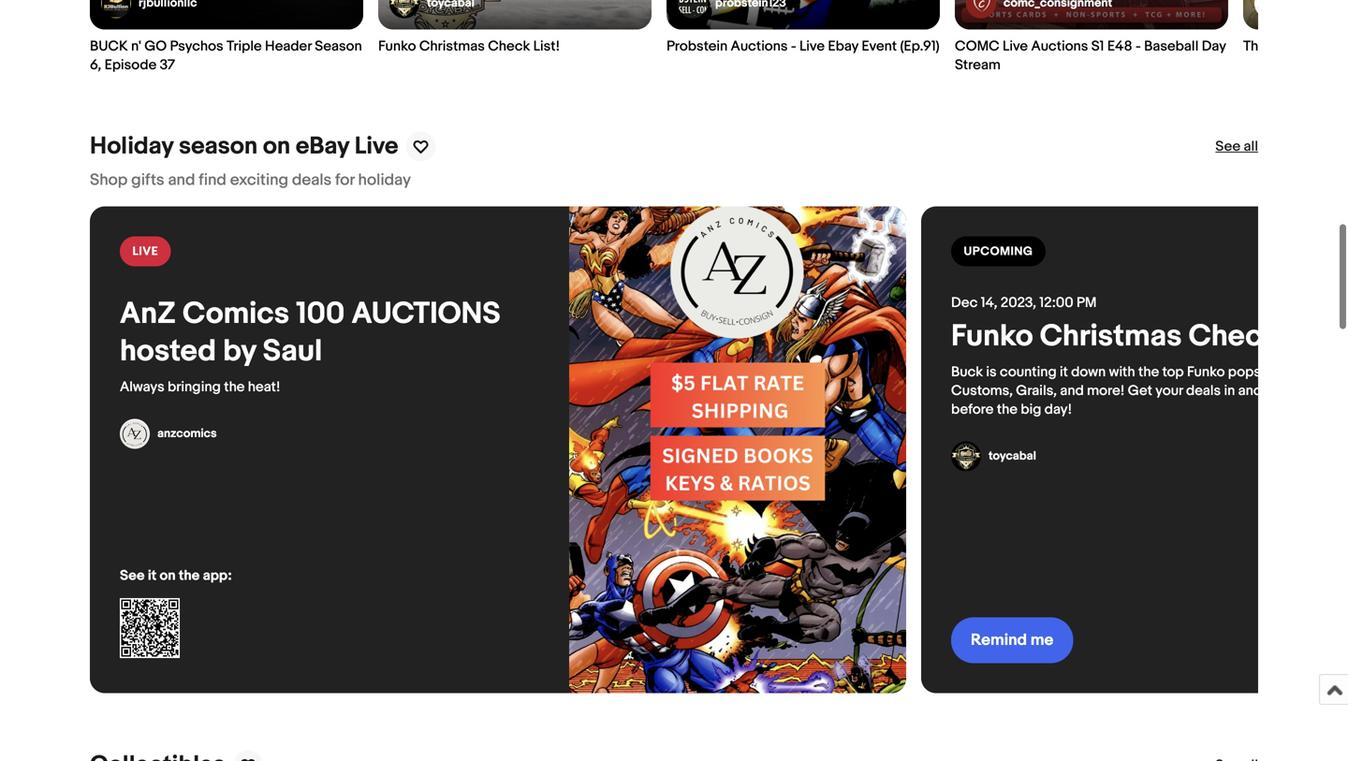 Task type: locate. For each thing, give the bounding box(es) containing it.
remind
[[971, 631, 1028, 650]]

all
[[1244, 138, 1259, 155]]

1 vertical spatial deals
[[1187, 383, 1221, 399]]

2 horizontal spatial funko
[[1188, 364, 1225, 381]]

1 vertical spatial list!
[[1286, 318, 1344, 355]]

check
[[488, 38, 530, 55], [1189, 318, 1280, 355]]

1 vertical spatial see
[[120, 568, 145, 584]]

live right the comc
[[1003, 38, 1028, 55]]

it
[[1060, 364, 1069, 381], [148, 568, 157, 584]]

holiday season on ebay live
[[90, 132, 399, 161]]

and down the pops, at the right
[[1239, 383, 1263, 399]]

1 horizontal spatial christmas
[[1040, 318, 1182, 355]]

1 horizontal spatial and
[[1061, 383, 1084, 399]]

me
[[1031, 631, 1054, 650]]

christmas down toycabal image at left top
[[419, 38, 485, 55]]

1 horizontal spatial it
[[1060, 364, 1069, 381]]

0 vertical spatial on
[[263, 132, 290, 161]]

see it on the app:
[[120, 568, 232, 584]]

always
[[120, 379, 165, 396]]

deals
[[292, 170, 332, 190], [1187, 383, 1221, 399]]

holiday
[[90, 132, 173, 161]]

christmas up with
[[1040, 318, 1182, 355]]

the up get
[[1139, 364, 1160, 381]]

0 horizontal spatial check
[[488, 38, 530, 55]]

1 horizontal spatial list!
[[1286, 318, 1344, 355]]

0 horizontal spatial deals
[[292, 170, 332, 190]]

1 horizontal spatial -
[[1136, 38, 1142, 55]]

0 horizontal spatial list!
[[534, 38, 560, 55]]

toycabal
[[989, 449, 1037, 464]]

1 vertical spatial check
[[1189, 318, 1280, 355]]

probstein
[[667, 38, 728, 55]]

anz comics 100 auctions  hosted by saul image
[[569, 206, 907, 694]]

toycabal link
[[952, 442, 1037, 472]]

0 vertical spatial check
[[488, 38, 530, 55]]

and
[[168, 170, 195, 190], [1061, 383, 1084, 399], [1239, 383, 1263, 399]]

it left down
[[1060, 364, 1069, 381]]

more!
[[1088, 383, 1125, 399]]

on
[[263, 132, 290, 161], [160, 568, 176, 584]]

1 horizontal spatial on
[[263, 132, 290, 161]]

1 - from the left
[[791, 38, 797, 55]]

funko down toycabal image at left top
[[378, 38, 416, 55]]

on left app:
[[160, 568, 176, 584]]

check inside 'funko christmas check list!' link
[[488, 38, 530, 55]]

1 vertical spatial on
[[160, 568, 176, 584]]

funko down 14,
[[952, 318, 1034, 355]]

0 horizontal spatial see
[[120, 568, 145, 584]]

anz
[[120, 296, 176, 332]]

the inside anz comics 100 auctions hosted by saul always bringing the heat!
[[224, 379, 245, 396]]

0 vertical spatial it
[[1060, 364, 1069, 381]]

0 horizontal spatial it
[[148, 568, 157, 584]]

the left big
[[997, 401, 1018, 418]]

1 horizontal spatial check
[[1189, 318, 1280, 355]]

toycabal image
[[952, 442, 982, 472]]

probstein auctions - live ebay event (ep.91)
[[667, 38, 940, 55]]

header
[[265, 38, 312, 55]]

- left ebay
[[791, 38, 797, 55]]

2 vertical spatial funko
[[1188, 364, 1225, 381]]

0 horizontal spatial -
[[791, 38, 797, 55]]

see up qrcode image at the bottom left of page
[[120, 568, 145, 584]]

1 horizontal spatial see
[[1216, 138, 1241, 155]]

0 vertical spatial see
[[1216, 138, 1241, 155]]

see left all
[[1216, 138, 1241, 155]]

christmas
[[419, 38, 485, 55], [1040, 318, 1182, 355]]

probstein123 image
[[678, 0, 708, 18]]

and left find at left
[[168, 170, 195, 190]]

funko up in
[[1188, 364, 1225, 381]]

top
[[1163, 364, 1184, 381]]

funko christmas check list!
[[378, 38, 560, 55]]

live inside comc live auctions s1 e48 - baseball day stream
[[1003, 38, 1028, 55]]

triple
[[227, 38, 262, 55]]

1 vertical spatial christmas
[[1040, 318, 1182, 355]]

see
[[1216, 138, 1241, 155], [120, 568, 145, 584]]

live
[[800, 38, 825, 55], [1003, 38, 1028, 55], [355, 132, 399, 161], [133, 244, 158, 259]]

comc live auctions s1 e48 - baseball day stream
[[955, 38, 1227, 73]]

by
[[223, 333, 256, 370]]

2 - from the left
[[1136, 38, 1142, 55]]

the
[[1139, 364, 1160, 381], [224, 379, 245, 396], [997, 401, 1018, 418], [179, 568, 200, 584]]

on for the
[[160, 568, 176, 584]]

down
[[1072, 364, 1106, 381]]

0 horizontal spatial on
[[160, 568, 176, 584]]

your
[[1156, 383, 1184, 399]]

shop gifts and find exciting deals for holiday
[[90, 170, 411, 190]]

remind me
[[971, 631, 1054, 650]]

1 horizontal spatial deals
[[1187, 383, 1221, 399]]

ebay
[[828, 38, 859, 55]]

12:00
[[1040, 295, 1074, 311]]

-
[[791, 38, 797, 55], [1136, 38, 1142, 55]]

deals left in
[[1187, 383, 1221, 399]]

deals inside dec 14, 2023, 12:00 pm funko christmas check list! buck is counting it down with the top funko pops, toy cabal customs, grails, and more! get your deals in and delivered before the big day!
[[1187, 383, 1221, 399]]

funko
[[378, 38, 416, 55], [952, 318, 1034, 355], [1188, 364, 1225, 381]]

and up day!
[[1061, 383, 1084, 399]]

ebay
[[296, 132, 349, 161]]

live left ebay
[[800, 38, 825, 55]]

- right 'e48'
[[1136, 38, 1142, 55]]

the left app:
[[179, 568, 200, 584]]

1 horizontal spatial auctions
[[1032, 38, 1089, 55]]

2 auctions from the left
[[1032, 38, 1089, 55]]

auctions right probstein
[[731, 38, 788, 55]]

0 horizontal spatial funko
[[378, 38, 416, 55]]

deals left for
[[292, 170, 332, 190]]

37
[[160, 57, 175, 73]]

see all link
[[1216, 137, 1259, 156]]

1 auctions from the left
[[731, 38, 788, 55]]

list!
[[534, 38, 560, 55], [1286, 318, 1344, 355]]

2 horizontal spatial and
[[1239, 383, 1263, 399]]

1 horizontal spatial funko
[[952, 318, 1034, 355]]

1 vertical spatial funko
[[952, 318, 1034, 355]]

thursday auction link
[[1244, 0, 1349, 56]]

0 horizontal spatial christmas
[[419, 38, 485, 55]]

customs,
[[952, 383, 1013, 399]]

auctions left s1
[[1032, 38, 1089, 55]]

auctions
[[731, 38, 788, 55], [1032, 38, 1089, 55]]

n'
[[131, 38, 141, 55]]

the left heat!
[[224, 379, 245, 396]]

0 vertical spatial christmas
[[419, 38, 485, 55]]

toycabal image
[[390, 0, 420, 18]]

it up qrcode image at the bottom left of page
[[148, 568, 157, 584]]

heat!
[[248, 379, 281, 396]]

on up exciting
[[263, 132, 290, 161]]

saul
[[263, 333, 322, 370]]

0 horizontal spatial auctions
[[731, 38, 788, 55]]

counting
[[1000, 364, 1057, 381]]

get
[[1128, 383, 1153, 399]]

see for see it on the app:
[[120, 568, 145, 584]]



Task type: describe. For each thing, give the bounding box(es) containing it.
christmas inside dec 14, 2023, 12:00 pm funko christmas check list! buck is counting it down with the top funko pops, toy cabal customs, grails, and more! get your deals in and delivered before the big day!
[[1040, 318, 1182, 355]]

thursday auction
[[1244, 38, 1349, 55]]

season
[[179, 132, 258, 161]]

stream
[[955, 57, 1001, 73]]

pops,
[[1229, 364, 1265, 381]]

1 vertical spatial it
[[148, 568, 157, 584]]

6,
[[90, 57, 101, 73]]

day
[[1202, 38, 1227, 55]]

comc_consignment image
[[967, 0, 997, 18]]

remind me button
[[952, 618, 1074, 664]]

buck
[[952, 364, 983, 381]]

comc
[[955, 38, 1000, 55]]

anzcomics link
[[120, 419, 217, 449]]

holiday
[[358, 170, 411, 190]]

check inside dec 14, 2023, 12:00 pm funko christmas check list! buck is counting it down with the top funko pops, toy cabal customs, grails, and more! get your deals in and delivered before the big day!
[[1189, 318, 1280, 355]]

dec 14, 2023, 12:00 pm funko christmas check list! buck is counting it down with the top funko pops, toy cabal customs, grails, and more! get your deals in and delivered before the big day!
[[952, 295, 1344, 418]]

0 vertical spatial deals
[[292, 170, 332, 190]]

dec
[[952, 295, 978, 311]]

delivered
[[1266, 383, 1326, 399]]

comics
[[183, 296, 290, 332]]

auctions inside the "probstein auctions - live ebay event (ep.91)" link
[[731, 38, 788, 55]]

buck
[[90, 38, 128, 55]]

funko christmas check list! link
[[378, 0, 652, 56]]

baseball
[[1145, 38, 1199, 55]]

grails,
[[1017, 383, 1057, 399]]

anz comics 100 auctions hosted by saul always bringing the heat!
[[120, 296, 514, 396]]

event
[[862, 38, 897, 55]]

is
[[987, 364, 997, 381]]

(ep.91)
[[900, 38, 940, 55]]

day!
[[1045, 401, 1073, 418]]

shop
[[90, 170, 128, 190]]

on for ebay
[[263, 132, 290, 161]]

episode
[[105, 57, 157, 73]]

s1
[[1092, 38, 1105, 55]]

see for see all
[[1216, 138, 1241, 155]]

14,
[[981, 295, 998, 311]]

buck n' go psychos triple header season 6, episode 37 link
[[90, 0, 363, 74]]

live up anz
[[133, 244, 158, 259]]

2023,
[[1001, 295, 1037, 311]]

thursday
[[1244, 38, 1302, 55]]

auctions inside comc live auctions s1 e48 - baseball day stream
[[1032, 38, 1089, 55]]

list! inside dec 14, 2023, 12:00 pm funko christmas check list! buck is counting it down with the top funko pops, toy cabal customs, grails, and more! get your deals in and delivered before the big day!
[[1286, 318, 1344, 355]]

pm
[[1077, 295, 1097, 311]]

auction
[[1305, 38, 1349, 55]]

for
[[335, 170, 355, 190]]

exciting
[[230, 170, 289, 190]]

app:
[[203, 568, 232, 584]]

cabal
[[1293, 364, 1331, 381]]

comc live auctions s1 e48 - baseball day stream link
[[955, 0, 1229, 74]]

it inside dec 14, 2023, 12:00 pm funko christmas check list! buck is counting it down with the top funko pops, toy cabal customs, grails, and more! get your deals in and delivered before the big day!
[[1060, 364, 1069, 381]]

anzcomics image
[[120, 419, 150, 449]]

probstein auctions - live ebay event (ep.91) link
[[667, 0, 940, 56]]

e48
[[1108, 38, 1133, 55]]

psychos
[[170, 38, 224, 55]]

0 horizontal spatial and
[[168, 170, 195, 190]]

0 vertical spatial list!
[[534, 38, 560, 55]]

qrcode image
[[120, 598, 180, 658]]

upcoming
[[964, 244, 1034, 259]]

gifts
[[131, 170, 164, 190]]

big
[[1021, 401, 1042, 418]]

rjbullionllc image
[[101, 0, 131, 18]]

before
[[952, 401, 994, 418]]

go
[[144, 38, 167, 55]]

live up holiday
[[355, 132, 399, 161]]

hosted
[[120, 333, 216, 370]]

see all
[[1216, 138, 1259, 155]]

0 vertical spatial funko
[[378, 38, 416, 55]]

find
[[199, 170, 227, 190]]

100
[[296, 296, 345, 332]]

auctions
[[352, 296, 501, 332]]

in
[[1225, 383, 1236, 399]]

anzcomics
[[157, 427, 217, 441]]

buck n' go psychos triple header season 6, episode 37
[[90, 38, 362, 73]]

bringing
[[168, 379, 221, 396]]

with
[[1110, 364, 1136, 381]]

toy
[[1268, 364, 1290, 381]]

season
[[315, 38, 362, 55]]

- inside comc live auctions s1 e48 - baseball day stream
[[1136, 38, 1142, 55]]



Task type: vqa. For each thing, say whether or not it's contained in the screenshot.
leftmost SEE
yes



